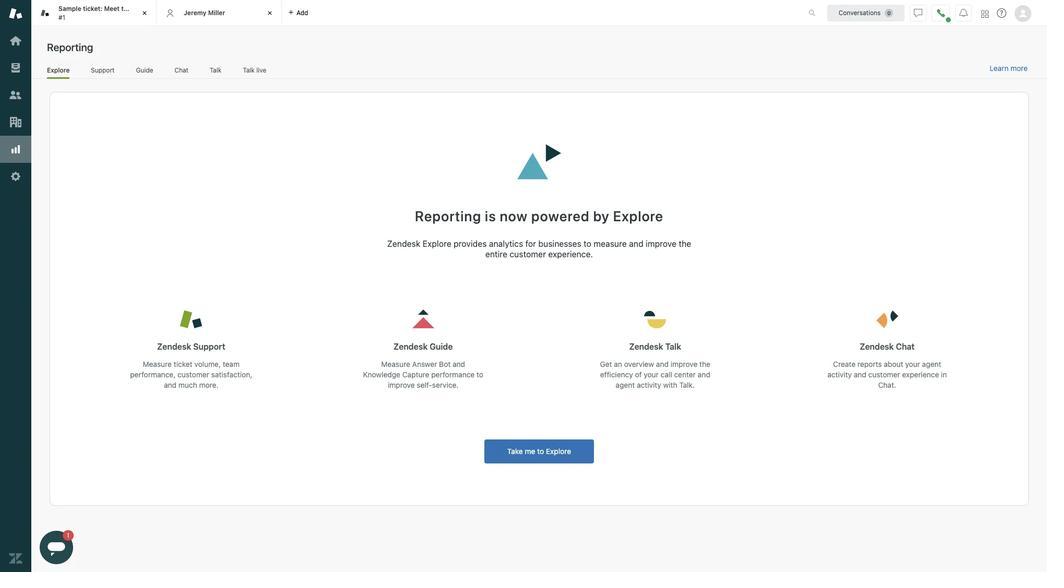 Task type: locate. For each thing, give the bounding box(es) containing it.
explore right views icon
[[47, 66, 70, 74]]

ticket down zendesk support
[[174, 360, 192, 368]]

activity down create
[[828, 370, 852, 379]]

talk for talk
[[210, 66, 222, 74]]

guide up bot on the left of the page
[[430, 342, 453, 351]]

your
[[906, 360, 920, 368], [644, 370, 659, 379]]

1 vertical spatial your
[[644, 370, 659, 379]]

sample ticket: meet the ticket #1
[[58, 5, 150, 21]]

improve
[[646, 239, 677, 248], [671, 360, 698, 368], [388, 380, 415, 389]]

and left much
[[164, 380, 177, 389]]

and right measure
[[629, 239, 644, 248]]

1 vertical spatial activity
[[637, 380, 661, 389]]

miller
[[208, 9, 225, 17]]

agent inside create reports about your agent activity and customer experience in chat.
[[922, 360, 942, 368]]

1 horizontal spatial chat
[[896, 342, 915, 351]]

and up performance
[[453, 360, 465, 368]]

1 horizontal spatial guide
[[430, 342, 453, 351]]

the
[[121, 5, 131, 13], [679, 239, 692, 248], [700, 360, 711, 368]]

add
[[297, 9, 308, 16]]

1 horizontal spatial measure
[[381, 360, 410, 368]]

to
[[584, 239, 592, 248], [477, 370, 484, 379], [537, 447, 544, 456]]

create reports about your agent activity and customer experience in chat.
[[828, 360, 947, 389]]

talk
[[210, 66, 222, 74], [243, 66, 255, 74], [666, 342, 682, 351]]

center
[[674, 370, 696, 379]]

talk live link
[[243, 66, 267, 77]]

close image left add popup button at left
[[265, 8, 275, 18]]

reporting
[[47, 41, 93, 53], [415, 208, 482, 224]]

talk inside talk live link
[[243, 66, 255, 74]]

get started image
[[9, 34, 22, 48]]

1 horizontal spatial talk
[[243, 66, 255, 74]]

2 measure from the left
[[381, 360, 410, 368]]

chat left talk 'link'
[[175, 66, 188, 74]]

activity down of in the bottom right of the page
[[637, 380, 661, 389]]

1 vertical spatial agent
[[616, 380, 635, 389]]

conversations button
[[828, 4, 905, 21]]

1 vertical spatial guide
[[430, 342, 453, 351]]

explore right "by"
[[613, 208, 664, 224]]

measure inside measure ticket volume, team performance, customer satisfaction, and much more.
[[143, 360, 172, 368]]

to inside button
[[537, 447, 544, 456]]

tab
[[31, 0, 157, 26]]

chat up 'about'
[[896, 342, 915, 351]]

activity
[[828, 370, 852, 379], [637, 380, 661, 389]]

ticket:
[[83, 5, 102, 13]]

to right me
[[537, 447, 544, 456]]

improve inside measure answer bot and knowledge capture performance to improve self-service.
[[388, 380, 415, 389]]

experience.
[[548, 249, 593, 259]]

0 vertical spatial reporting
[[47, 41, 93, 53]]

guide
[[136, 66, 153, 74], [430, 342, 453, 351]]

support up volume,
[[193, 342, 225, 351]]

0 horizontal spatial ticket
[[133, 5, 150, 13]]

0 horizontal spatial chat
[[175, 66, 188, 74]]

0 vertical spatial to
[[584, 239, 592, 248]]

analytics
[[489, 239, 523, 248]]

ticket
[[133, 5, 150, 13], [174, 360, 192, 368]]

0 vertical spatial chat
[[175, 66, 188, 74]]

1 horizontal spatial activity
[[828, 370, 852, 379]]

and inside measure answer bot and knowledge capture performance to improve self-service.
[[453, 360, 465, 368]]

measure up performance,
[[143, 360, 172, 368]]

improve down capture
[[388, 380, 415, 389]]

0 horizontal spatial close image
[[139, 8, 150, 18]]

0 vertical spatial support
[[91, 66, 115, 74]]

explore
[[47, 66, 70, 74], [613, 208, 664, 224], [423, 239, 452, 248], [546, 447, 571, 456]]

and down reports
[[854, 370, 867, 379]]

explore inside button
[[546, 447, 571, 456]]

zendesk support image
[[9, 7, 22, 20]]

reporting up provides
[[415, 208, 482, 224]]

2 horizontal spatial the
[[700, 360, 711, 368]]

1 vertical spatial the
[[679, 239, 692, 248]]

to right performance
[[477, 370, 484, 379]]

2 horizontal spatial talk
[[666, 342, 682, 351]]

customer
[[510, 249, 546, 259], [178, 370, 209, 379], [869, 370, 900, 379]]

reporting up explore 'link'
[[47, 41, 93, 53]]

of
[[635, 370, 642, 379]]

0 horizontal spatial agent
[[616, 380, 635, 389]]

support
[[91, 66, 115, 74], [193, 342, 225, 351]]

explore right me
[[546, 447, 571, 456]]

chat
[[175, 66, 188, 74], [896, 342, 915, 351]]

service.
[[432, 380, 459, 389]]

0 horizontal spatial activity
[[637, 380, 661, 389]]

1 horizontal spatial the
[[679, 239, 692, 248]]

0 horizontal spatial measure
[[143, 360, 172, 368]]

talk up call
[[666, 342, 682, 351]]

1 vertical spatial improve
[[671, 360, 698, 368]]

improve up center
[[671, 360, 698, 368]]

2 horizontal spatial to
[[584, 239, 592, 248]]

1 vertical spatial reporting
[[415, 208, 482, 224]]

measure inside measure answer bot and knowledge capture performance to improve self-service.
[[381, 360, 410, 368]]

get an overview and improve the efficiency of your call center and agent activity with talk.
[[600, 360, 711, 389]]

provides
[[454, 239, 487, 248]]

your up the experience
[[906, 360, 920, 368]]

0 vertical spatial the
[[121, 5, 131, 13]]

the inside sample ticket: meet the ticket #1
[[121, 5, 131, 13]]

#1
[[58, 13, 65, 21]]

to inside measure answer bot and knowledge capture performance to improve self-service.
[[477, 370, 484, 379]]

your right of in the bottom right of the page
[[644, 370, 659, 379]]

measure up knowledge
[[381, 360, 410, 368]]

learn more
[[990, 64, 1028, 73]]

1 vertical spatial chat
[[896, 342, 915, 351]]

more.
[[199, 380, 219, 389]]

agent inside the get an overview and improve the efficiency of your call center and agent activity with talk.
[[616, 380, 635, 389]]

1 horizontal spatial to
[[537, 447, 544, 456]]

volume,
[[194, 360, 221, 368]]

0 vertical spatial agent
[[922, 360, 942, 368]]

reporting image
[[9, 143, 22, 156]]

improve right measure
[[646, 239, 677, 248]]

jeremy miller
[[184, 9, 225, 17]]

zendesk for zendesk explore provides analytics for businesses to measure and improve the entire customer experience.
[[387, 239, 421, 248]]

0 vertical spatial your
[[906, 360, 920, 368]]

close image
[[139, 8, 150, 18], [265, 8, 275, 18]]

overview
[[624, 360, 654, 368]]

and
[[629, 239, 644, 248], [453, 360, 465, 368], [656, 360, 669, 368], [698, 370, 711, 379], [854, 370, 867, 379], [164, 380, 177, 389]]

zendesk products image
[[982, 10, 989, 17]]

measure ticket volume, team performance, customer satisfaction, and much more.
[[130, 360, 252, 389]]

0 vertical spatial activity
[[828, 370, 852, 379]]

measure for zendesk guide
[[381, 360, 410, 368]]

0 horizontal spatial to
[[477, 370, 484, 379]]

ticket inside sample ticket: meet the ticket #1
[[133, 5, 150, 13]]

guide left chat link
[[136, 66, 153, 74]]

measure for zendesk support
[[143, 360, 172, 368]]

agent up the experience
[[922, 360, 942, 368]]

0 horizontal spatial the
[[121, 5, 131, 13]]

close image right meet
[[139, 8, 150, 18]]

much
[[179, 380, 197, 389]]

performance,
[[130, 370, 176, 379]]

me
[[525, 447, 535, 456]]

customer down for at the top right
[[510, 249, 546, 259]]

businesses
[[539, 239, 582, 248]]

0 horizontal spatial reporting
[[47, 41, 93, 53]]

conversations
[[839, 9, 881, 16]]

1 vertical spatial ticket
[[174, 360, 192, 368]]

customers image
[[9, 88, 22, 102]]

1 horizontal spatial customer
[[510, 249, 546, 259]]

agent down efficiency
[[616, 380, 635, 389]]

0 horizontal spatial your
[[644, 370, 659, 379]]

zendesk
[[387, 239, 421, 248], [157, 342, 191, 351], [394, 342, 428, 351], [629, 342, 663, 351], [860, 342, 894, 351]]

2 vertical spatial to
[[537, 447, 544, 456]]

0 horizontal spatial guide
[[136, 66, 153, 74]]

an
[[614, 360, 622, 368]]

1 horizontal spatial support
[[193, 342, 225, 351]]

1 vertical spatial to
[[477, 370, 484, 379]]

self-
[[417, 380, 432, 389]]

0 vertical spatial improve
[[646, 239, 677, 248]]

guide inside guide link
[[136, 66, 153, 74]]

entire
[[486, 249, 508, 259]]

improve inside zendesk explore provides analytics for businesses to measure and improve the entire customer experience.
[[646, 239, 677, 248]]

explore left provides
[[423, 239, 452, 248]]

views image
[[9, 61, 22, 75]]

customer up chat. on the right of the page
[[869, 370, 900, 379]]

customer inside measure ticket volume, team performance, customer satisfaction, and much more.
[[178, 370, 209, 379]]

0 horizontal spatial support
[[91, 66, 115, 74]]

add button
[[282, 0, 315, 26]]

2 close image from the left
[[265, 8, 275, 18]]

knowledge
[[363, 370, 401, 379]]

talk right chat link
[[210, 66, 222, 74]]

ticket right meet
[[133, 5, 150, 13]]

your inside the get an overview and improve the efficiency of your call center and agent activity with talk.
[[644, 370, 659, 379]]

support left guide link
[[91, 66, 115, 74]]

1 horizontal spatial agent
[[922, 360, 942, 368]]

to inside zendesk explore provides analytics for businesses to measure and improve the entire customer experience.
[[584, 239, 592, 248]]

talk inside talk 'link'
[[210, 66, 222, 74]]

zendesk inside zendesk explore provides analytics for businesses to measure and improve the entire customer experience.
[[387, 239, 421, 248]]

0 vertical spatial ticket
[[133, 5, 150, 13]]

measure
[[143, 360, 172, 368], [381, 360, 410, 368]]

in
[[941, 370, 947, 379]]

2 horizontal spatial customer
[[869, 370, 900, 379]]

2 vertical spatial the
[[700, 360, 711, 368]]

2 vertical spatial improve
[[388, 380, 415, 389]]

1 horizontal spatial reporting
[[415, 208, 482, 224]]

take
[[508, 447, 523, 456]]

zendesk for zendesk guide
[[394, 342, 428, 351]]

1 measure from the left
[[143, 360, 172, 368]]

0 horizontal spatial talk
[[210, 66, 222, 74]]

and inside create reports about your agent activity and customer experience in chat.
[[854, 370, 867, 379]]

satisfaction,
[[211, 370, 252, 379]]

meet
[[104, 5, 120, 13]]

measure answer bot and knowledge capture performance to improve self-service.
[[363, 360, 484, 389]]

to up experience.
[[584, 239, 592, 248]]

agent
[[922, 360, 942, 368], [616, 380, 635, 389]]

customer inside create reports about your agent activity and customer experience in chat.
[[869, 370, 900, 379]]

chat inside chat link
[[175, 66, 188, 74]]

and up call
[[656, 360, 669, 368]]

0 vertical spatial guide
[[136, 66, 153, 74]]

activity inside create reports about your agent activity and customer experience in chat.
[[828, 370, 852, 379]]

1 horizontal spatial ticket
[[174, 360, 192, 368]]

zendesk for zendesk support
[[157, 342, 191, 351]]

1 horizontal spatial your
[[906, 360, 920, 368]]

0 horizontal spatial customer
[[178, 370, 209, 379]]

1 horizontal spatial close image
[[265, 8, 275, 18]]

customer up much
[[178, 370, 209, 379]]

talk left live
[[243, 66, 255, 74]]



Task type: vqa. For each thing, say whether or not it's contained in the screenshot.
Milo's Miso: A Foodlez Subsidiary within Tab
no



Task type: describe. For each thing, give the bounding box(es) containing it.
zendesk talk
[[629, 342, 682, 351]]

main element
[[0, 0, 31, 572]]

talk live
[[243, 66, 266, 74]]

tabs tab list
[[31, 0, 798, 26]]

get
[[600, 360, 612, 368]]

guide link
[[136, 66, 154, 77]]

explore inside zendesk explore provides analytics for businesses to measure and improve the entire customer experience.
[[423, 239, 452, 248]]

the inside the get an overview and improve the efficiency of your call center and agent activity with talk.
[[700, 360, 711, 368]]

zendesk guide
[[394, 342, 453, 351]]

take me to explore button
[[485, 439, 594, 463]]

and right center
[[698, 370, 711, 379]]

improve inside the get an overview and improve the efficiency of your call center and agent activity with talk.
[[671, 360, 698, 368]]

talk for talk live
[[243, 66, 255, 74]]

zendesk image
[[9, 552, 22, 566]]

jeremy
[[184, 9, 207, 17]]

talk.
[[680, 380, 695, 389]]

with
[[663, 380, 678, 389]]

support link
[[91, 66, 115, 77]]

zendesk for zendesk chat
[[860, 342, 894, 351]]

call
[[661, 370, 672, 379]]

reporting for reporting
[[47, 41, 93, 53]]

create
[[833, 360, 856, 368]]

zendesk explore provides analytics for businesses to measure and improve the entire customer experience.
[[387, 239, 692, 259]]

organizations image
[[9, 115, 22, 129]]

ticket inside measure ticket volume, team performance, customer satisfaction, and much more.
[[174, 360, 192, 368]]

activity inside the get an overview and improve the efficiency of your call center and agent activity with talk.
[[637, 380, 661, 389]]

zendesk support
[[157, 342, 225, 351]]

1 close image from the left
[[139, 8, 150, 18]]

reporting is now powered by explore
[[415, 208, 664, 224]]

button displays agent's chat status as invisible. image
[[914, 9, 923, 17]]

1 vertical spatial support
[[193, 342, 225, 351]]

the inside zendesk explore provides analytics for businesses to measure and improve the entire customer experience.
[[679, 239, 692, 248]]

measure
[[594, 239, 627, 248]]

chat link
[[174, 66, 189, 77]]

zendesk chat
[[860, 342, 915, 351]]

answer
[[412, 360, 437, 368]]

reports
[[858, 360, 882, 368]]

zendesk for zendesk talk
[[629, 342, 663, 351]]

your inside create reports about your agent activity and customer experience in chat.
[[906, 360, 920, 368]]

and inside measure ticket volume, team performance, customer satisfaction, and much more.
[[164, 380, 177, 389]]

is
[[485, 208, 496, 224]]

talk link
[[210, 66, 222, 77]]

by
[[593, 208, 610, 224]]

about
[[884, 360, 904, 368]]

explore link
[[47, 66, 70, 79]]

jeremy miller tab
[[157, 0, 282, 26]]

reporting for reporting is now powered by explore
[[415, 208, 482, 224]]

learn
[[990, 64, 1009, 73]]

efficiency
[[600, 370, 633, 379]]

close image inside jeremy miller tab
[[265, 8, 275, 18]]

sample
[[58, 5, 81, 13]]

more
[[1011, 64, 1028, 73]]

capture
[[403, 370, 429, 379]]

tab containing sample ticket: meet the ticket
[[31, 0, 157, 26]]

notifications image
[[960, 9, 968, 17]]

bot
[[439, 360, 451, 368]]

customer inside zendesk explore provides analytics for businesses to measure and improve the entire customer experience.
[[510, 249, 546, 259]]

experience
[[902, 370, 939, 379]]

performance
[[431, 370, 475, 379]]

for
[[526, 239, 536, 248]]

take me to explore
[[508, 447, 571, 456]]

chat.
[[879, 380, 897, 389]]

get help image
[[997, 8, 1007, 18]]

powered
[[532, 208, 590, 224]]

learn more link
[[990, 64, 1028, 73]]

team
[[223, 360, 240, 368]]

now
[[500, 208, 528, 224]]

and inside zendesk explore provides analytics for businesses to measure and improve the entire customer experience.
[[629, 239, 644, 248]]

live
[[256, 66, 266, 74]]

admin image
[[9, 170, 22, 183]]



